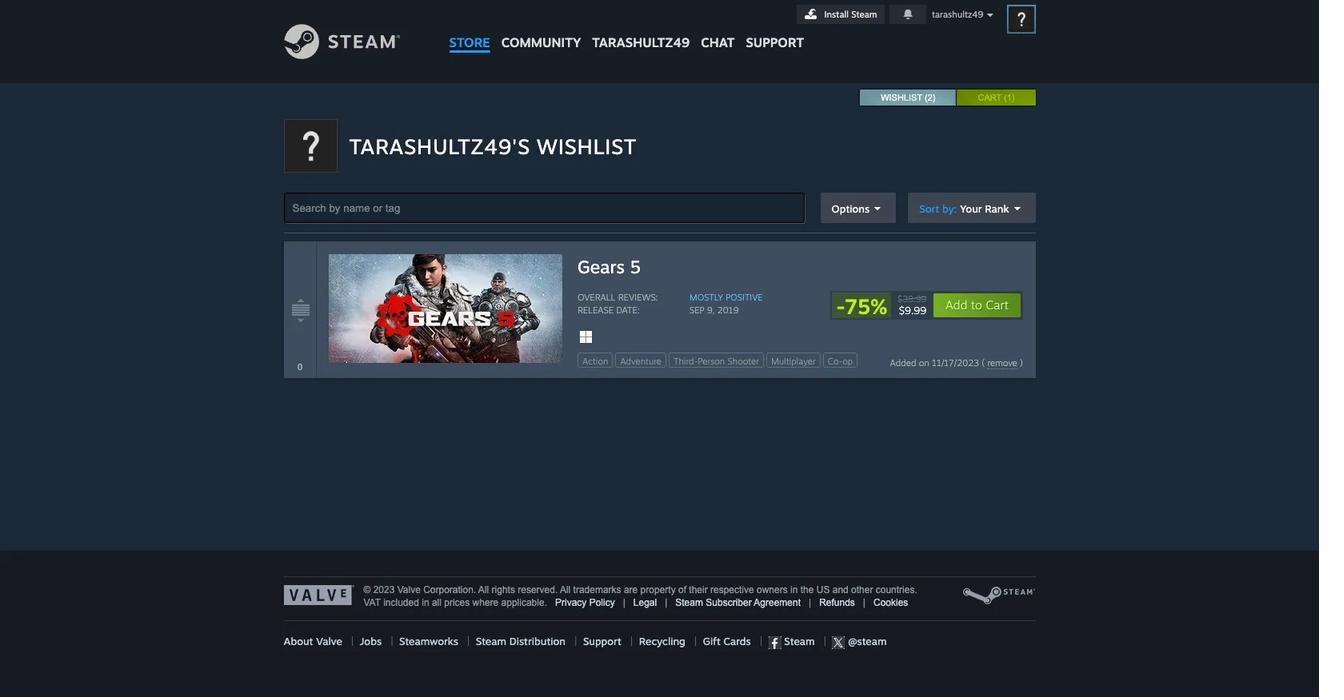 Task type: locate. For each thing, give the bounding box(es) containing it.
mostly
[[690, 292, 723, 303]]

cookies link
[[874, 598, 909, 609]]

5
[[630, 256, 641, 278]]

75%
[[845, 294, 888, 319]]

0 horizontal spatial )
[[933, 93, 936, 102]]

cart right "to"
[[986, 298, 1009, 313]]

us
[[817, 585, 830, 596]]

support link
[[583, 636, 622, 648]]

multiplayer
[[771, 356, 816, 367]]

1 horizontal spatial valve
[[398, 585, 421, 596]]

prices
[[444, 598, 470, 609]]

1 valve software image from the left
[[284, 586, 354, 606]]

chat
[[701, 34, 735, 50]]

0 vertical spatial cart
[[979, 93, 1002, 102]]

in left "the" on the right of page
[[791, 585, 798, 596]]

third-person shooter
[[674, 356, 759, 367]]

sort by: your rank
[[920, 202, 1010, 215]]

of
[[679, 585, 687, 596]]

chat link
[[696, 0, 741, 54]]

all
[[479, 585, 489, 596], [560, 585, 571, 596]]

about valve | jobs | steamworks | steam distribution | support | recycling | gift cards |
[[284, 636, 769, 648]]

install steam link
[[797, 5, 885, 24]]

tarashultz49 inside 'tarashultz49' link
[[593, 34, 690, 50]]

gears 5 link
[[578, 255, 1023, 279]]

community link
[[496, 0, 587, 58]]

support link
[[741, 0, 810, 54]]

valve up included
[[398, 585, 421, 596]]

valve software image
[[284, 586, 354, 606], [963, 586, 1036, 607]]

None text field
[[288, 360, 312, 375]]

steam distribution link
[[476, 636, 566, 648]]

0 vertical spatial valve
[[398, 585, 421, 596]]

all up where
[[479, 585, 489, 596]]

0 vertical spatial tarashultz49
[[932, 9, 984, 20]]

( right wishlist
[[925, 93, 928, 102]]

( left remove in the right bottom of the page
[[982, 358, 985, 369]]

options
[[832, 202, 870, 215]]

recycling link
[[639, 636, 686, 648]]

about
[[284, 636, 313, 648]]

steam down where
[[476, 636, 507, 648]]

cart left 1
[[979, 93, 1002, 102]]

0 horizontal spatial all
[[479, 585, 489, 596]]

and
[[833, 585, 849, 596]]

valve inside '© 2023 valve corporation.  all rights reserved.  all trademarks are property of their respective owners in the us and other countries. vat included in all prices where applicable. privacy policy | legal | steam subscriber agreement | refunds | cookies'
[[398, 585, 421, 596]]

© 2023 valve corporation.  all rights reserved.  all trademarks are property of their respective owners in the us and other countries. vat included in all prices where applicable. privacy policy | legal | steam subscriber agreement | refunds | cookies
[[364, 585, 918, 609]]

date:
[[616, 305, 640, 316]]

2 horizontal spatial )
[[1020, 358, 1023, 369]]

legal
[[634, 598, 657, 609]]

op
[[843, 356, 853, 367]]

where
[[473, 598, 499, 609]]

gift
[[703, 636, 721, 648]]

gift cards link
[[703, 636, 751, 648]]

steam
[[852, 9, 878, 20], [676, 598, 704, 609], [476, 636, 507, 648], [782, 636, 815, 648]]

@steam link
[[833, 636, 887, 650]]

overall reviews:
[[578, 292, 658, 303]]

steam inside '© 2023 valve corporation.  all rights reserved.  all trademarks are property of their respective owners in the us and other countries. vat included in all prices where applicable. privacy policy | legal | steam subscriber agreement | refunds | cookies'
[[676, 598, 704, 609]]

| right jobs link
[[391, 636, 394, 648]]

(
[[925, 93, 928, 102], [1005, 93, 1008, 102], [982, 358, 985, 369]]

steam down of
[[676, 598, 704, 609]]

wishlist
[[537, 134, 637, 159]]

1 vertical spatial in
[[422, 598, 429, 609]]

0 horizontal spatial valve
[[316, 636, 342, 648]]

wishlist
[[881, 93, 923, 102]]

are
[[624, 585, 638, 596]]

0 horizontal spatial valve software image
[[284, 586, 354, 606]]

2
[[928, 93, 933, 102]]

corporation.
[[424, 585, 476, 596]]

co-
[[828, 356, 843, 367]]

sort
[[920, 202, 940, 215]]

all up 'privacy'
[[560, 585, 571, 596]]

steam subscriber agreement link
[[676, 598, 801, 609]]

owners
[[757, 585, 788, 596]]

11/17/2023
[[932, 358, 979, 369]]

install
[[825, 9, 849, 20]]

respective
[[711, 585, 755, 596]]

jobs
[[360, 636, 382, 648]]

community
[[502, 34, 581, 50]]

jobs link
[[360, 636, 382, 648]]

overall
[[578, 292, 615, 303]]

1 horizontal spatial valve software image
[[963, 586, 1036, 607]]

( right 2
[[1005, 93, 1008, 102]]

| right 'steamworks' link
[[468, 636, 470, 648]]

agreement
[[754, 598, 801, 609]]

( for 1
[[1005, 93, 1008, 102]]

distribution
[[510, 636, 566, 648]]

1 vertical spatial tarashultz49
[[593, 34, 690, 50]]

)
[[933, 93, 936, 102], [1012, 93, 1015, 102], [1020, 358, 1023, 369]]

steam right install
[[852, 9, 878, 20]]

2 valve software image from the left
[[963, 586, 1036, 607]]

valve right 'about'
[[316, 636, 342, 648]]

1 horizontal spatial all
[[560, 585, 571, 596]]

1 horizontal spatial in
[[791, 585, 798, 596]]

refunds
[[820, 598, 856, 609]]

) for 1
[[1012, 93, 1015, 102]]

cookies
[[874, 598, 909, 609]]

1 horizontal spatial )
[[1012, 93, 1015, 102]]

store
[[449, 34, 490, 50]]

in left all
[[422, 598, 429, 609]]

shooter
[[728, 356, 759, 367]]

0 horizontal spatial (
[[925, 93, 928, 102]]

action
[[582, 356, 608, 367]]

0 horizontal spatial tarashultz49
[[593, 34, 690, 50]]

|
[[623, 598, 626, 609], [665, 598, 668, 609], [809, 598, 812, 609], [864, 598, 866, 609], [351, 636, 354, 648], [391, 636, 394, 648], [468, 636, 470, 648], [575, 636, 577, 648], [631, 636, 633, 648], [695, 636, 697, 648], [760, 636, 763, 648], [815, 636, 833, 648]]

third-
[[674, 356, 698, 367]]

0 vertical spatial in
[[791, 585, 798, 596]]

( for 2
[[925, 93, 928, 102]]

subscriber
[[706, 598, 752, 609]]

2 horizontal spatial (
[[1005, 93, 1008, 102]]

2019
[[717, 305, 739, 316]]

privacy policy link
[[555, 598, 615, 609]]

| right 'cards'
[[760, 636, 763, 648]]



Task type: describe. For each thing, give the bounding box(es) containing it.
other
[[852, 585, 874, 596]]

$39.99
[[898, 294, 927, 305]]

support
[[583, 636, 622, 648]]

gears
[[578, 256, 625, 278]]

| left support
[[575, 636, 577, 648]]

| left gift
[[695, 636, 697, 648]]

Search by name or tag text field
[[284, 193, 805, 223]]

rank
[[986, 202, 1010, 215]]

reserved.
[[518, 585, 558, 596]]

reviews:
[[618, 292, 658, 303]]

$9.99
[[899, 304, 927, 317]]

sep 9, 2019
[[690, 305, 739, 316]]

| down refunds
[[815, 636, 833, 648]]

1 all from the left
[[479, 585, 489, 596]]

) for 2
[[933, 93, 936, 102]]

cards
[[724, 636, 751, 648]]

included
[[384, 598, 419, 609]]

add to cart link
[[933, 293, 1022, 319]]

positive
[[726, 292, 763, 303]]

store link
[[444, 0, 496, 58]]

1
[[1008, 93, 1012, 102]]

| down "the" on the right of page
[[809, 598, 812, 609]]

vat
[[364, 598, 381, 609]]

all
[[432, 598, 442, 609]]

9,
[[707, 305, 715, 316]]

steam link
[[769, 636, 815, 650]]

added on 11/17/2023 ( remove )
[[890, 358, 1023, 369]]

add
[[946, 298, 968, 313]]

2 all from the left
[[560, 585, 571, 596]]

applicable.
[[502, 598, 547, 609]]

1 vertical spatial valve
[[316, 636, 342, 648]]

the
[[801, 585, 814, 596]]

on
[[919, 358, 929, 369]]

policy
[[590, 598, 615, 609]]

release
[[578, 305, 614, 316]]

| down other
[[864, 598, 866, 609]]

install steam
[[825, 9, 878, 20]]

0 horizontal spatial in
[[422, 598, 429, 609]]

recycling
[[639, 636, 686, 648]]

steamworks
[[400, 636, 459, 648]]

| down property at the bottom of the page
[[665, 598, 668, 609]]

| left jobs link
[[351, 636, 354, 648]]

tarashultz49 link
[[587, 0, 696, 58]]

1 horizontal spatial (
[[982, 358, 985, 369]]

gears 5
[[578, 256, 641, 278]]

to
[[971, 298, 983, 313]]

-
[[836, 294, 845, 319]]

steam down agreement
[[782, 636, 815, 648]]

| down are
[[623, 598, 626, 609]]

co-op
[[828, 356, 853, 367]]

sep
[[690, 305, 704, 316]]

about valve link
[[284, 636, 342, 648]]

refunds link
[[820, 598, 856, 609]]

add to cart
[[946, 298, 1009, 313]]

| right support
[[631, 636, 633, 648]]

-75%
[[836, 294, 888, 319]]

1 horizontal spatial tarashultz49
[[932, 9, 984, 20]]

support
[[746, 34, 805, 50]]

rights
[[492, 585, 515, 596]]

property
[[641, 585, 676, 596]]

adventure
[[620, 356, 662, 367]]

person
[[698, 356, 725, 367]]

their
[[689, 585, 708, 596]]

tarashultz49's
[[349, 134, 531, 159]]

steamworks link
[[400, 636, 459, 648]]

added
[[890, 358, 916, 369]]

mostly positive release date:
[[578, 292, 763, 316]]

remove
[[988, 358, 1018, 369]]

your
[[961, 202, 983, 215]]

1 vertical spatial cart
[[986, 298, 1009, 313]]

wishlist                 ( 2 )
[[881, 93, 936, 102]]

cart         ( 1 )
[[979, 93, 1015, 102]]

trademarks
[[574, 585, 622, 596]]

legal link
[[634, 598, 657, 609]]

@steam
[[846, 636, 887, 648]]

tarashultz49's wishlist
[[349, 134, 637, 159]]



Task type: vqa. For each thing, say whether or not it's contained in the screenshot.
creating
no



